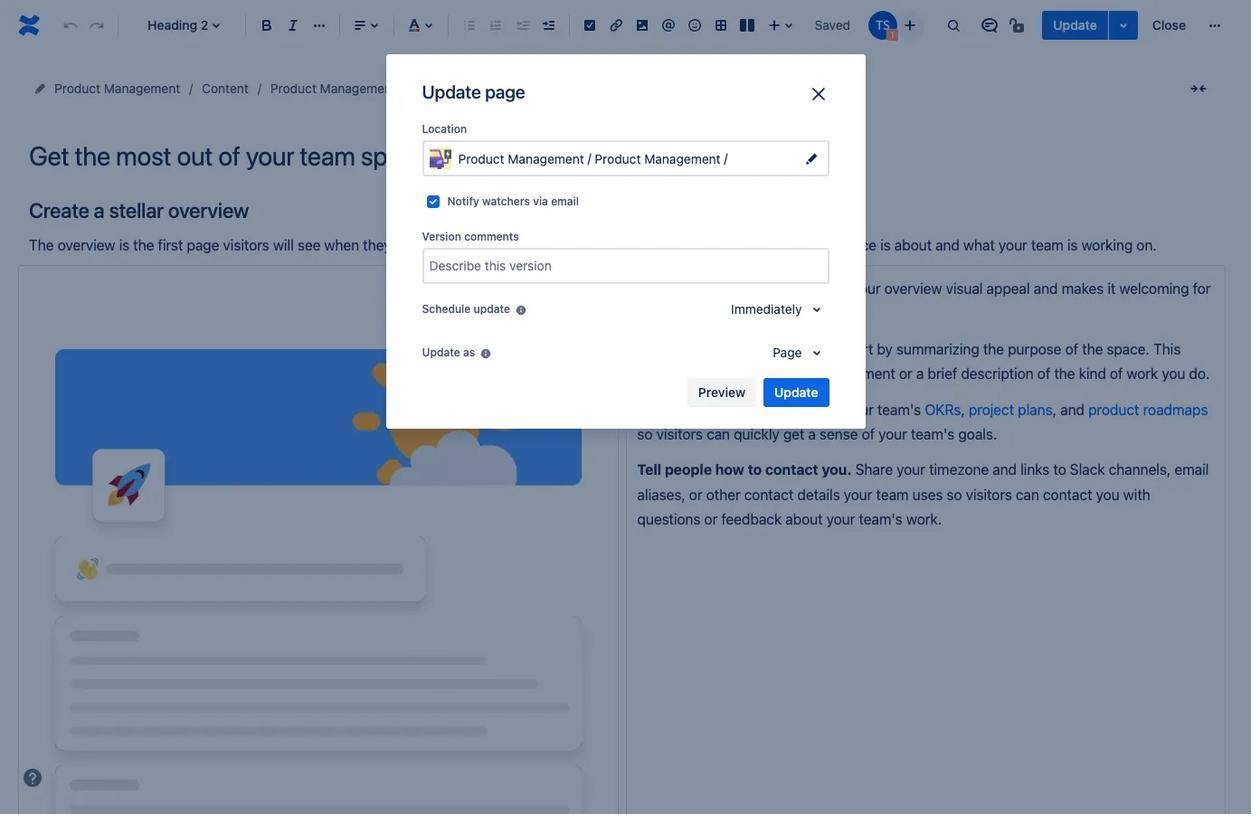Task type: locate. For each thing, give the bounding box(es) containing it.
0 vertical spatial or
[[899, 366, 913, 382]]

adjust update settings image
[[1113, 14, 1134, 36]]

outdent ⇧tab image
[[511, 14, 533, 36]]

makes
[[1062, 280, 1104, 297]]

1 horizontal spatial product management link
[[270, 78, 396, 100]]

your up preview
[[697, 366, 726, 382]]

indent tab image
[[538, 14, 559, 36]]

product management link
[[54, 78, 180, 100], [270, 78, 396, 100]]

add a header image.
[[637, 280, 780, 297]]

team's down the explain what the space is for.
[[730, 366, 773, 382]]

0 horizontal spatial this
[[783, 280, 811, 297]]

space up gives
[[838, 237, 877, 254]]

so
[[504, 237, 519, 254], [637, 426, 653, 442], [947, 487, 962, 503]]

it inside this gives your overview visual appeal and makes it welcoming for visitors.
[[1108, 280, 1116, 297]]

2 product management from the left
[[270, 81, 396, 96]]

explain what the space is for.
[[637, 341, 842, 357]]

0 horizontal spatial share
[[637, 401, 678, 418]]

team up makes
[[1031, 237, 1064, 254]]

email right via
[[551, 195, 579, 208]]

work.
[[907, 511, 942, 528]]

0 vertical spatial share
[[637, 401, 678, 418]]

overview for this gives your overview visual appeal and makes it welcoming for visitors.
[[885, 280, 942, 297]]

update left adjust update settings icon
[[1054, 17, 1097, 33]]

it right makes
[[1108, 280, 1116, 297]]

1 product management from the left
[[54, 81, 180, 96]]

about
[[895, 237, 932, 254], [786, 511, 823, 528]]

of right kind
[[1110, 366, 1123, 382]]

this
[[783, 280, 811, 297], [1154, 341, 1181, 357]]

goals. down project
[[959, 426, 997, 442]]

stellar
[[109, 198, 164, 223]]

visitors inside the so visitors can quickly get a sense of your team's goals.
[[657, 426, 703, 442]]

of right purpose
[[1066, 341, 1079, 357]]

welcoming
[[1120, 280, 1189, 297]]

this inside this gives your overview visual appeal and makes it welcoming for visitors.
[[783, 280, 811, 297]]

explain
[[637, 341, 688, 357]]

confluence image
[[14, 11, 43, 40], [14, 11, 43, 40]]

and
[[936, 237, 960, 254], [1034, 280, 1058, 297], [1061, 401, 1085, 418], [993, 462, 1017, 478]]

this gives your overview visual appeal and makes it welcoming for visitors.
[[637, 280, 1215, 321]]

1 horizontal spatial email
[[1175, 462, 1209, 478]]

and up visual
[[936, 237, 960, 254]]

visitors inside share your timezone and links to slack channels, email aliases, or other contact details your team uses so visitors can contact you with questions or feedback about your team's work.
[[966, 487, 1012, 503]]

page button
[[762, 338, 829, 367]]

edit page location image
[[800, 147, 822, 169]]

header
[[680, 280, 729, 297]]

1 vertical spatial space
[[838, 237, 877, 254]]

0 horizontal spatial product management link
[[54, 78, 180, 100]]

via
[[533, 195, 548, 208]]

1 vertical spatial can
[[1016, 487, 1040, 503]]

1 vertical spatial links
[[1021, 462, 1050, 478]]

you.
[[822, 462, 852, 478]]

/ left edit page location icon
[[724, 150, 728, 165]]

do.
[[1189, 366, 1210, 382]]

team's
[[730, 366, 773, 382], [878, 401, 921, 418], [911, 426, 955, 442], [859, 511, 903, 528]]

the overview is the first page visitors will see when they visit your space, so it helps to include some information on what the space is about and what your team is working on.
[[29, 237, 1157, 254]]

1 horizontal spatial add
[[766, 401, 792, 418]]

overview up first
[[168, 198, 249, 223]]

you
[[1162, 366, 1186, 382], [1096, 487, 1120, 503]]

1 horizontal spatial update button
[[1043, 11, 1108, 40]]

can inside share your timezone and links to slack channels, email aliases, or other contact details your team uses so visitors can contact you with questions or feedback about your team's work.
[[1016, 487, 1040, 503]]

team left uses at bottom
[[876, 487, 909, 503]]

you left do.
[[1162, 366, 1186, 382]]

add up the 'get'
[[766, 401, 792, 418]]

0 vertical spatial add
[[637, 280, 665, 297]]

of right sense
[[862, 426, 875, 442]]

0 horizontal spatial space
[[597, 81, 632, 96]]

add
[[637, 280, 665, 297], [766, 401, 792, 418]]

what up be
[[691, 341, 726, 357]]

0 vertical spatial email
[[551, 195, 579, 208]]

toggle update as blog select image
[[806, 342, 828, 364]]

by
[[877, 341, 893, 357]]

0 horizontal spatial ,
[[961, 401, 965, 418]]

what right on
[[778, 237, 809, 254]]

,
[[961, 401, 965, 418], [1053, 401, 1057, 418]]

this up the toggle schedule update dialog icon
[[783, 280, 811, 297]]

update
[[1054, 17, 1097, 33], [422, 81, 481, 102], [422, 346, 460, 359], [775, 385, 818, 400]]

email inside share your timezone and links to slack channels, email aliases, or other contact details your team uses so visitors can contact you with questions or feedback about your team's work.
[[1175, 462, 1209, 478]]

2 vertical spatial or
[[704, 511, 718, 528]]

to up sense
[[829, 401, 842, 418]]

and right timezone
[[993, 462, 1017, 478]]

the left first
[[133, 237, 154, 254]]

work
[[1127, 366, 1159, 382]]

0 vertical spatial this
[[783, 280, 811, 297]]

1 vertical spatial add
[[766, 401, 792, 418]]

this up work
[[1154, 341, 1181, 357]]

1 vertical spatial goals.
[[959, 426, 997, 442]]

1 horizontal spatial share
[[856, 462, 893, 478]]

1 horizontal spatial can
[[1016, 487, 1040, 503]]

table image
[[710, 14, 732, 36]]

notify watchers via email
[[447, 195, 579, 208]]

2 vertical spatial visitors
[[966, 487, 1012, 503]]

product
[[54, 81, 101, 96], [270, 81, 317, 96], [458, 151, 505, 167], [595, 151, 641, 167]]

and inside this gives your overview visual appeal and makes it welcoming for visitors.
[[1034, 280, 1058, 297]]

Give this page a title text field
[[29, 141, 1215, 171]]

the up preview
[[729, 341, 752, 357]]

details
[[798, 487, 840, 503]]

get the most out of your team space
[[418, 81, 632, 96]]

1 vertical spatial page
[[187, 237, 219, 254]]

0 horizontal spatial you
[[1096, 487, 1120, 503]]

1 vertical spatial share
[[856, 462, 893, 478]]

space down the link image
[[597, 81, 632, 96]]

you left with
[[1096, 487, 1120, 503]]

email
[[551, 195, 579, 208], [1175, 462, 1209, 478]]

product management link down italic ⌘i image
[[270, 78, 396, 100]]

product management down the redo ⌘⇧z icon
[[54, 81, 180, 96]]

0 horizontal spatial about
[[786, 511, 823, 528]]

people
[[665, 462, 712, 478]]

your right visit
[[425, 237, 454, 254]]

share right you.
[[856, 462, 893, 478]]

team's left work. in the right bottom of the page
[[859, 511, 903, 528]]

1 horizontal spatial overview
[[168, 198, 249, 223]]

or left brief
[[899, 366, 913, 382]]

0 horizontal spatial product management
[[54, 81, 180, 96]]

or inside the start by summarizing the purpose of the space. this could be your team's mission statement or a brief description of the kind of work you do.
[[899, 366, 913, 382]]

about down 'details'
[[786, 511, 823, 528]]

1 horizontal spatial ,
[[1053, 401, 1057, 418]]

or down 'other'
[[704, 511, 718, 528]]

so down timezone
[[947, 487, 962, 503]]

0 horizontal spatial update button
[[764, 378, 829, 407]]

0 horizontal spatial so
[[504, 237, 519, 254]]

1 vertical spatial it
[[1108, 280, 1116, 297]]

on.
[[1137, 237, 1157, 254]]

a
[[94, 198, 105, 223], [669, 280, 677, 297], [916, 366, 924, 382], [809, 426, 816, 442]]

overview for create a stellar overview
[[168, 198, 249, 223]]

links left slack
[[1021, 462, 1050, 478]]

your right out
[[535, 81, 561, 96]]

2 horizontal spatial overview
[[885, 280, 942, 297]]

is left working
[[1068, 237, 1078, 254]]

2 vertical spatial so
[[947, 487, 962, 503]]

1 horizontal spatial you
[[1162, 366, 1186, 382]]

space,
[[457, 237, 500, 254]]

2 horizontal spatial or
[[899, 366, 913, 382]]

about for feedback
[[786, 511, 823, 528]]

gives
[[814, 280, 849, 297]]

1 vertical spatial about
[[786, 511, 823, 528]]

preview button
[[688, 378, 757, 407]]

numbered list ⌘⇧7 image
[[485, 14, 507, 36]]

management left get
[[320, 81, 396, 96]]

start by summarizing the purpose of the space. this could be your team's mission statement or a brief description of the kind of work you do.
[[637, 341, 1210, 382]]

the up kind
[[1082, 341, 1103, 357]]

1 horizontal spatial it
[[1108, 280, 1116, 297]]

so up tell at the bottom right of page
[[637, 426, 653, 442]]

it left helps
[[523, 237, 531, 254]]

product management link down the redo ⌘⇧z icon
[[54, 78, 180, 100]]

update left as
[[422, 346, 460, 359]]

1 horizontal spatial about
[[895, 237, 932, 254]]

is
[[119, 237, 129, 254], [880, 237, 891, 254], [1068, 237, 1078, 254], [800, 341, 812, 357]]

project
[[969, 401, 1015, 418]]

/ up the overview is the first page visitors will see when they visit your space, so it helps to include some information on what the space is about and what your team is working on.
[[588, 150, 591, 165]]

your
[[535, 81, 561, 96], [425, 237, 454, 254], [999, 237, 1028, 254], [852, 280, 881, 297], [697, 366, 726, 382], [845, 401, 874, 418], [879, 426, 907, 442], [897, 462, 926, 478], [844, 487, 873, 503], [827, 511, 855, 528]]

1 vertical spatial visitors
[[657, 426, 703, 442]]

a right the 'get'
[[809, 426, 816, 442]]

contact down slack
[[1043, 487, 1093, 503]]

, left product
[[1053, 401, 1057, 418]]

1 horizontal spatial goals.
[[959, 426, 997, 442]]

a inside the start by summarizing the purpose of the space. this could be your team's mission statement or a brief description of the kind of work you do.
[[916, 366, 924, 382]]

1 vertical spatial email
[[1175, 462, 1209, 478]]

0 horizontal spatial email
[[551, 195, 579, 208]]

2 vertical spatial overview
[[885, 280, 942, 297]]

update button left adjust update settings icon
[[1043, 11, 1108, 40]]

0 vertical spatial can
[[707, 426, 730, 442]]

1 vertical spatial update button
[[764, 378, 829, 407]]

your down 'details'
[[827, 511, 855, 528]]

is up this gives your overview visual appeal and makes it welcoming for visitors. on the top of the page
[[880, 237, 891, 254]]

a left the stellar
[[94, 198, 105, 223]]

goals.
[[720, 401, 762, 418], [959, 426, 997, 442]]

2 horizontal spatial so
[[947, 487, 962, 503]]

product management / product management /
[[458, 150, 731, 167]]

is left "for."
[[800, 341, 812, 357]]

and inside share your timezone and links to slack channels, email aliases, or other contact details your team uses so visitors can contact you with questions or feedback about your team's work.
[[993, 462, 1017, 478]]

feedback
[[722, 511, 782, 528]]

1 horizontal spatial so
[[637, 426, 653, 442]]

your inside this gives your overview visual appeal and makes it welcoming for visitors.
[[852, 280, 881, 297]]

space up mission
[[755, 341, 797, 357]]

0 vertical spatial goals.
[[720, 401, 762, 418]]

uses
[[913, 487, 943, 503]]

product management for first 'product management' link
[[54, 81, 180, 96]]

2 horizontal spatial what
[[964, 237, 995, 254]]

about up this gives your overview visual appeal and makes it welcoming for visitors. on the top of the page
[[895, 237, 932, 254]]

product management for second 'product management' link from left
[[270, 81, 396, 96]]

overview down create
[[58, 237, 115, 254]]

0 vertical spatial you
[[1162, 366, 1186, 382]]

1 horizontal spatial visitors
[[657, 426, 703, 442]]

0 horizontal spatial or
[[689, 487, 703, 503]]

your up uses at bottom
[[897, 462, 926, 478]]

0 horizontal spatial overview
[[58, 237, 115, 254]]

statement
[[830, 366, 896, 382]]

visitors left "will"
[[223, 237, 269, 254]]

tara schultz image
[[869, 11, 898, 40]]

0 horizontal spatial add
[[637, 280, 665, 297]]

management
[[104, 81, 180, 96], [320, 81, 396, 96], [508, 151, 584, 167], [644, 151, 721, 167]]

1 vertical spatial this
[[1154, 341, 1181, 357]]

and left makes
[[1034, 280, 1058, 297]]

team's left okrs 'link'
[[878, 401, 921, 418]]

your right gives
[[852, 280, 881, 297]]

1 vertical spatial so
[[637, 426, 653, 442]]

0 vertical spatial space
[[597, 81, 632, 96]]

0 vertical spatial it
[[523, 237, 531, 254]]

0 vertical spatial page
[[485, 81, 525, 102]]

product management down italic ⌘i image
[[270, 81, 396, 96]]

working
[[1082, 237, 1133, 254]]

0 horizontal spatial /
[[588, 150, 591, 165]]

0 vertical spatial update button
[[1043, 11, 1108, 40]]

can inside the so visitors can quickly get a sense of your team's goals.
[[707, 426, 730, 442]]

1 horizontal spatial this
[[1154, 341, 1181, 357]]

share inside share your timezone and links to slack channels, email aliases, or other contact details your team uses so visitors can contact you with questions or feedback about your team's work.
[[856, 462, 893, 478]]

1 vertical spatial overview
[[58, 237, 115, 254]]

1 horizontal spatial /
[[724, 150, 728, 165]]

you inside the start by summarizing the purpose of the space. this could be your team's mission statement or a brief description of the kind of work you do.
[[1162, 366, 1186, 382]]

visitors up 'people'
[[657, 426, 703, 442]]

2 horizontal spatial visitors
[[966, 487, 1012, 503]]

team's down share team goals. add links to your team's okrs , project plans , and product roadmaps
[[911, 426, 955, 442]]

email right channels,
[[1175, 462, 1209, 478]]

overview inside this gives your overview visual appeal and makes it welcoming for visitors.
[[885, 280, 942, 297]]

1 horizontal spatial links
[[1021, 462, 1050, 478]]

and right plans
[[1061, 401, 1085, 418]]

1 horizontal spatial product management
[[270, 81, 396, 96]]

your down share team goals. add links to your team's okrs , project plans , and product roadmaps
[[879, 426, 907, 442]]

most
[[465, 81, 494, 96]]

update as
[[422, 346, 475, 359]]

include
[[590, 237, 637, 254]]

2 product management link from the left
[[270, 78, 396, 100]]

update button down page dropdown button
[[764, 378, 829, 407]]

1 product management link from the left
[[54, 78, 180, 100]]

a left brief
[[916, 366, 924, 382]]

schedule your update for a future date. notifications will be sent when the page is updated image
[[514, 303, 529, 318]]

what up visual
[[964, 237, 995, 254]]

0 horizontal spatial visitors
[[223, 237, 269, 254]]

0 horizontal spatial links
[[796, 401, 825, 418]]

to inside share your timezone and links to slack channels, email aliases, or other contact details your team uses so visitors can contact you with questions or feedback about your team's work.
[[1054, 462, 1067, 478]]

team down action item icon
[[564, 81, 593, 96]]

0 vertical spatial links
[[796, 401, 825, 418]]

the up 'description'
[[983, 341, 1004, 357]]

1 horizontal spatial space
[[755, 341, 797, 357]]

so right space, at the top of page
[[504, 237, 519, 254]]

0 horizontal spatial page
[[187, 237, 219, 254]]

share down the could
[[637, 401, 678, 418]]

can
[[707, 426, 730, 442], [1016, 487, 1040, 503]]

or down 'people'
[[689, 487, 703, 503]]

0 vertical spatial about
[[895, 237, 932, 254]]

team down preview
[[681, 401, 717, 418]]

goals. down preview
[[720, 401, 762, 418]]

be
[[677, 366, 694, 382]]

0 horizontal spatial can
[[707, 426, 730, 442]]

to
[[574, 237, 587, 254], [829, 401, 842, 418], [748, 462, 762, 478], [1054, 462, 1067, 478]]

you inside share your timezone and links to slack channels, email aliases, or other contact details your team uses so visitors can contact you with questions or feedback about your team's work.
[[1096, 487, 1120, 503]]

summarizing
[[897, 341, 980, 357]]

about inside share your timezone and links to slack channels, email aliases, or other contact details your team uses so visitors can contact you with questions or feedback about your team's work.
[[786, 511, 823, 528]]

mission
[[777, 366, 826, 382]]

or
[[899, 366, 913, 382], [689, 487, 703, 503], [704, 511, 718, 528]]

is down the stellar
[[119, 237, 129, 254]]

0 vertical spatial overview
[[168, 198, 249, 223]]

1 vertical spatial you
[[1096, 487, 1120, 503]]

Main content area, start typing to enter text. text field
[[18, 198, 1226, 814]]

can up how on the right bottom
[[707, 426, 730, 442]]

links
[[796, 401, 825, 418], [1021, 462, 1050, 478]]

share for your
[[856, 462, 893, 478]]

add up visitors.
[[637, 280, 665, 297]]

links inside share your timezone and links to slack channels, email aliases, or other contact details your team uses so visitors can contact you with questions or feedback about your team's work.
[[1021, 462, 1050, 478]]

2 vertical spatial space
[[755, 341, 797, 357]]

the
[[442, 81, 461, 96], [133, 237, 154, 254], [813, 237, 834, 254], [729, 341, 752, 357], [983, 341, 1004, 357], [1082, 341, 1103, 357], [1054, 366, 1075, 382]]

make page fixed-width image
[[1188, 78, 1210, 100]]

page
[[773, 345, 802, 360]]



Task type: describe. For each thing, give the bounding box(es) containing it.
layouts image
[[736, 14, 758, 36]]

management up via
[[508, 151, 584, 167]]

0 vertical spatial so
[[504, 237, 519, 254]]

product up "include" at the top of page
[[595, 151, 641, 167]]

redo ⌘⇧z image
[[86, 14, 108, 36]]

link image
[[605, 14, 627, 36]]

project plans link
[[969, 401, 1053, 418]]

so inside the so visitors can quickly get a sense of your team's goals.
[[637, 426, 653, 442]]

the up gives
[[813, 237, 834, 254]]

content
[[202, 81, 249, 96]]

they
[[363, 237, 391, 254]]

visual
[[946, 280, 983, 297]]

space.
[[1107, 341, 1150, 357]]

1 horizontal spatial what
[[778, 237, 809, 254]]

close
[[1153, 17, 1186, 33]]

content link
[[202, 78, 249, 100]]

Version comments field
[[424, 250, 828, 282]]

slack
[[1070, 462, 1105, 478]]

product
[[1089, 401, 1140, 418]]

team's inside the start by summarizing the purpose of the space. this could be your team's mission statement or a brief description of the kind of work you do.
[[730, 366, 773, 382]]

other
[[706, 487, 741, 503]]

your up sense
[[845, 401, 874, 418]]

for
[[1193, 280, 1211, 297]]

product right the move this page icon
[[54, 81, 101, 96]]

plans
[[1018, 401, 1053, 418]]

for.
[[815, 341, 838, 357]]

move this page image
[[33, 81, 47, 96]]

update up location
[[422, 81, 481, 102]]

toggle schedule update dialog image
[[806, 299, 828, 320]]

1 , from the left
[[961, 401, 965, 418]]

0 vertical spatial visitors
[[223, 237, 269, 254]]

so inside share your timezone and links to slack channels, email aliases, or other contact details your team uses so visitors can contact you with questions or feedback about your team's work.
[[947, 487, 962, 503]]

create
[[29, 198, 89, 223]]

update down mission
[[775, 385, 818, 400]]

team's inside share your timezone and links to slack channels, email aliases, or other contact details your team uses so visitors can contact you with questions or feedback about your team's work.
[[859, 511, 903, 528]]

your up appeal
[[999, 237, 1028, 254]]

how
[[716, 462, 745, 478]]

team's inside the so visitors can quickly get a sense of your team's goals.
[[911, 426, 955, 442]]

helps
[[535, 237, 570, 254]]

1 horizontal spatial page
[[485, 81, 525, 102]]

preview
[[698, 385, 746, 400]]

links for and
[[1021, 462, 1050, 478]]

see
[[298, 237, 321, 254]]

schedule update
[[422, 302, 510, 316]]

0 horizontal spatial what
[[691, 341, 726, 357]]

when
[[324, 237, 359, 254]]

could
[[637, 366, 673, 382]]

brief
[[928, 366, 958, 382]]

visit
[[395, 237, 421, 254]]

your inside the start by summarizing the purpose of the space. this could be your team's mission statement or a brief description of the kind of work you do.
[[697, 366, 726, 382]]

saved
[[815, 17, 851, 33]]

close publish modal image
[[808, 83, 829, 105]]

a up visitors.
[[669, 280, 677, 297]]

watchers
[[482, 195, 530, 208]]

emoji image
[[684, 14, 706, 36]]

channels,
[[1109, 462, 1171, 478]]

get the most out of your team space link
[[418, 78, 632, 100]]

update
[[474, 302, 510, 316]]

first
[[158, 237, 183, 254]]

version comments
[[422, 230, 519, 243]]

0 horizontal spatial it
[[523, 237, 531, 254]]

tell people how to contact you.
[[637, 462, 852, 478]]

immediately
[[731, 301, 802, 317]]

page inside main content area, start typing to enter text. text box
[[187, 237, 219, 254]]

appeal
[[987, 280, 1030, 297]]

bold ⌘b image
[[256, 14, 277, 36]]

get
[[783, 426, 805, 442]]

bullet list ⌘⇧8 image
[[458, 14, 480, 36]]

your inside the so visitors can quickly get a sense of your team's goals.
[[879, 426, 907, 442]]

schedule
[[422, 302, 471, 316]]

a inside the so visitors can quickly get a sense of your team's goals.
[[809, 426, 816, 442]]

tell
[[637, 462, 662, 478]]

on
[[758, 237, 774, 254]]

product up notify
[[458, 151, 505, 167]]

aliases,
[[637, 487, 686, 503]]

2 , from the left
[[1053, 401, 1057, 418]]

with
[[1124, 487, 1151, 503]]

notify
[[447, 195, 479, 208]]

product down italic ⌘i image
[[270, 81, 317, 96]]

action item image
[[579, 14, 601, 36]]

2 horizontal spatial space
[[838, 237, 877, 254]]

contact up the 'feedback'
[[744, 487, 794, 503]]

image.
[[732, 280, 780, 297]]

the right get
[[442, 81, 461, 96]]

2 / from the left
[[724, 150, 728, 165]]

1 horizontal spatial or
[[704, 511, 718, 528]]

share your timezone and links to slack channels, email aliases, or other contact details your team uses so visitors can contact you with questions or feedback about your team's work.
[[637, 462, 1213, 528]]

to right helps
[[574, 237, 587, 254]]

information
[[680, 237, 754, 254]]

sense
[[820, 426, 858, 442]]

roadmaps
[[1143, 401, 1208, 418]]

management up some
[[644, 151, 721, 167]]

okrs link
[[925, 401, 961, 418]]

of down purpose
[[1038, 366, 1051, 382]]

quickly
[[734, 426, 780, 442]]

goals. inside the so visitors can quickly get a sense of your team's goals.
[[959, 426, 997, 442]]

contact down the 'get'
[[765, 462, 819, 478]]

mention image
[[658, 14, 680, 36]]

of inside the so visitors can quickly get a sense of your team's goals.
[[862, 426, 875, 442]]

about for is
[[895, 237, 932, 254]]

links for add
[[796, 401, 825, 418]]

1 vertical spatial or
[[689, 487, 703, 503]]

start
[[842, 341, 873, 357]]

get
[[418, 81, 439, 96]]

create a stellar overview
[[29, 198, 249, 223]]

share team goals. add links to your team's okrs , project plans , and product roadmaps
[[637, 401, 1208, 418]]

timezone
[[929, 462, 989, 478]]

of right out
[[520, 81, 532, 96]]

some
[[641, 237, 677, 254]]

management down the redo ⌘⇧z icon
[[104, 81, 180, 96]]

undo ⌘z image
[[60, 14, 82, 36]]

1 / from the left
[[588, 150, 591, 165]]

this inside the start by summarizing the purpose of the space. this could be your team's mission statement or a brief description of the kind of work you do.
[[1154, 341, 1181, 357]]

as
[[463, 346, 475, 359]]

purpose
[[1008, 341, 1062, 357]]

immediately button
[[720, 295, 829, 324]]

kind
[[1079, 366, 1107, 382]]

okrs
[[925, 401, 961, 418]]

so visitors can quickly get a sense of your team's goals.
[[637, 401, 1212, 442]]

product roadmaps link
[[1089, 401, 1208, 418]]

your down you.
[[844, 487, 873, 503]]

to right how on the right bottom
[[748, 462, 762, 478]]

the
[[29, 237, 54, 254]]

visitors.
[[637, 305, 688, 321]]

out
[[497, 81, 516, 96]]

the left kind
[[1054, 366, 1075, 382]]

share for team
[[637, 401, 678, 418]]

updating as a blog will move your content to the blog section of the selected space image
[[479, 347, 493, 361]]

italic ⌘i image
[[282, 14, 304, 36]]

0 horizontal spatial goals.
[[720, 401, 762, 418]]

description
[[961, 366, 1034, 382]]

update page
[[422, 81, 525, 102]]

team inside share your timezone and links to slack channels, email aliases, or other contact details your team uses so visitors can contact you with questions or feedback about your team's work.
[[876, 487, 909, 503]]

version
[[422, 230, 461, 243]]

location
[[422, 122, 467, 136]]

will
[[273, 237, 294, 254]]

add image, video, or file image
[[632, 14, 653, 36]]

comments
[[464, 230, 519, 243]]



Task type: vqa. For each thing, say whether or not it's contained in the screenshot.
OR
yes



